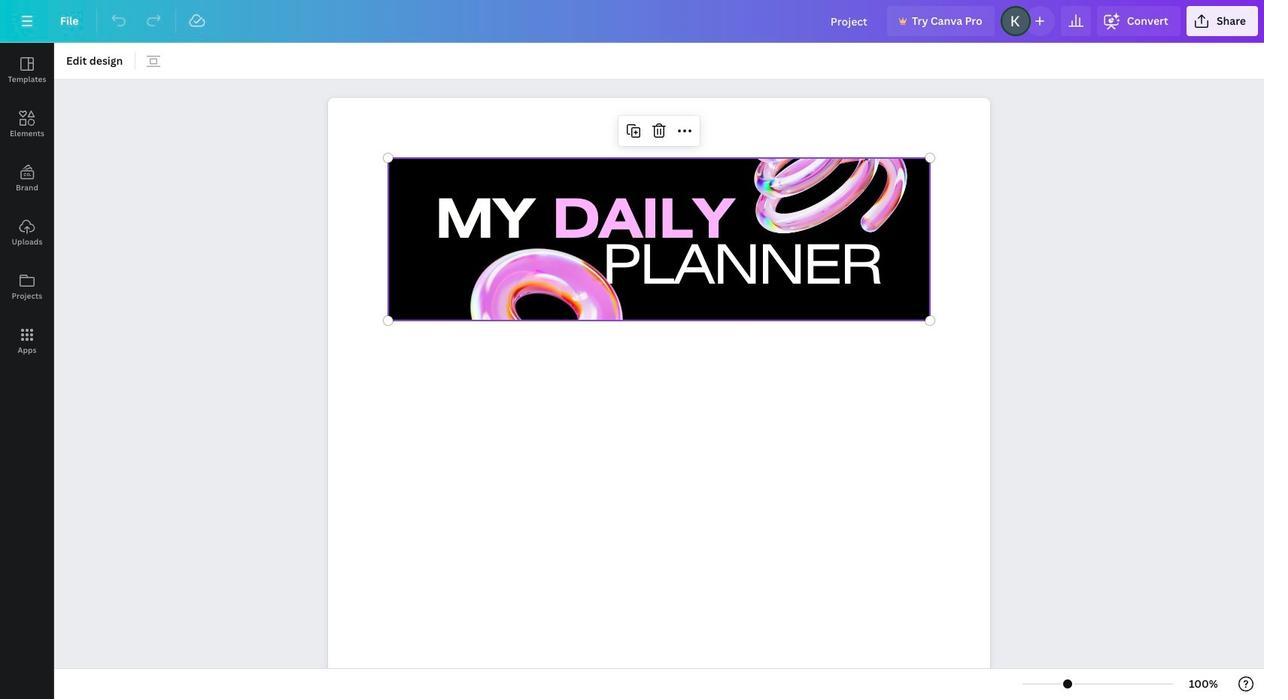 Task type: vqa. For each thing, say whether or not it's contained in the screenshot.
Trimming, end edge "SLIDER" to the left
no



Task type: describe. For each thing, give the bounding box(es) containing it.
side panel tab list
[[0, 43, 54, 368]]

main menu bar
[[0, 0, 1265, 43]]



Task type: locate. For each thing, give the bounding box(es) containing it.
None text field
[[328, 90, 991, 699]]

Design title text field
[[819, 6, 882, 36]]

Zoom button
[[1180, 672, 1229, 696]]



